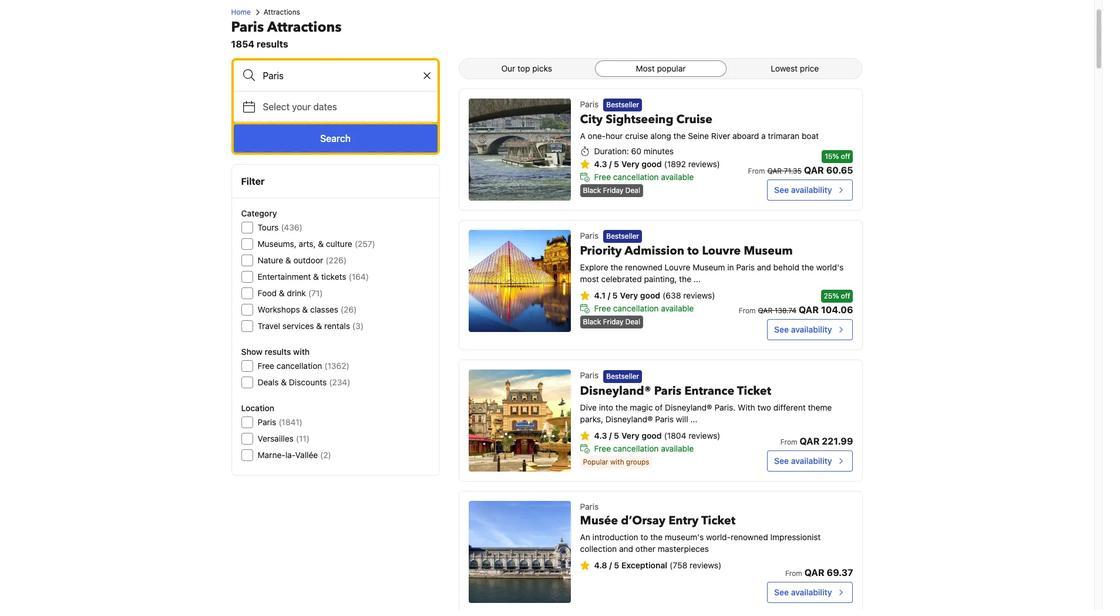 Task type: locate. For each thing, give the bounding box(es) containing it.
the right into
[[616, 403, 628, 413]]

1 vertical spatial museum
[[693, 263, 725, 273]]

paris down location
[[258, 418, 276, 428]]

1 vertical spatial black
[[583, 318, 601, 327]]

see availability down 15% off from qar 71.35 qar 60.65 on the right top of page
[[774, 185, 832, 195]]

0 vertical spatial free cancellation available
[[594, 172, 694, 182]]

0 vertical spatial bestseller
[[606, 101, 639, 109]]

reviews) down seine
[[688, 159, 720, 169]]

... right will
[[690, 415, 698, 425]]

/ for 4.8 / 5 exceptional (758 reviews)
[[609, 561, 612, 571]]

off right 15%
[[841, 152, 850, 161]]

1 vertical spatial attractions
[[267, 18, 342, 37]]

0 vertical spatial good
[[642, 159, 662, 169]]

into
[[599, 403, 613, 413]]

paris up the dive
[[580, 371, 599, 381]]

(26)
[[341, 305, 357, 315]]

4.3 / 5 very good (1892 reviews)
[[594, 159, 720, 169]]

with left groups
[[610, 458, 624, 467]]

off for city sightseeing cruise
[[841, 152, 850, 161]]

museum's
[[665, 533, 704, 543]]

reviews) for (1892 reviews)
[[688, 159, 720, 169]]

/ down "duration:"
[[609, 159, 612, 169]]

1 see from the top
[[774, 185, 789, 195]]

1 vertical spatial louvre
[[665, 263, 691, 273]]

free cancellation available
[[594, 172, 694, 182], [594, 304, 694, 314], [594, 444, 694, 454]]

0 vertical spatial renowned
[[625, 263, 663, 273]]

museum up behold
[[744, 243, 793, 259]]

0 vertical spatial attractions
[[264, 8, 300, 16]]

3 bestseller from the top
[[606, 372, 639, 381]]

4.8
[[594, 561, 607, 571]]

reviews) right '(638'
[[683, 291, 715, 301]]

0 vertical spatial deal
[[626, 186, 640, 195]]

priority
[[580, 243, 622, 259]]

off right 25%
[[841, 292, 850, 301]]

0 vertical spatial ...
[[694, 275, 701, 285]]

0 horizontal spatial renowned
[[625, 263, 663, 273]]

& up entertainment
[[285, 256, 291, 266]]

from down different
[[781, 438, 797, 447]]

4 see from the top
[[774, 588, 789, 598]]

0 horizontal spatial ticket
[[701, 514, 736, 529]]

see availability down 25% off from qar 138.74 qar 104.06
[[774, 325, 832, 335]]

1 vertical spatial ...
[[690, 415, 698, 425]]

/ for 4.3 / 5 very good (1804 reviews)
[[609, 431, 612, 441]]

admission
[[625, 243, 684, 259]]

food & drink (71)
[[258, 288, 323, 298]]

5 for 4.1 / 5 very good (638 reviews)
[[613, 291, 618, 301]]

disneyland® down magic
[[606, 415, 653, 425]]

the up the celebrated
[[611, 263, 623, 273]]

5 right 4.1
[[613, 291, 618, 301]]

most
[[580, 275, 599, 285]]

... right painting, on the top of the page
[[694, 275, 701, 285]]

2 off from the top
[[841, 292, 850, 301]]

black down 4.1
[[583, 318, 601, 327]]

from left qar 138.74
[[739, 307, 756, 316]]

travel
[[258, 321, 280, 331]]

0 vertical spatial results
[[257, 39, 288, 49]]

1 vertical spatial results
[[265, 347, 291, 357]]

1 vertical spatial bestseller
[[606, 232, 639, 241]]

and down introduction
[[619, 545, 633, 555]]

bestseller up into
[[606, 372, 639, 381]]

hour
[[606, 131, 623, 141]]

entrance
[[685, 383, 735, 399]]

two
[[758, 403, 771, 413]]

free down 4.1
[[594, 304, 611, 314]]

1 horizontal spatial with
[[610, 458, 624, 467]]

top
[[518, 63, 530, 73]]

1 4.3 from the top
[[594, 159, 607, 169]]

availability down qar 104.06
[[791, 325, 832, 335]]

5 down "duration:"
[[614, 159, 619, 169]]

with up free cancellation (1362)
[[293, 347, 310, 357]]

3 see from the top
[[774, 457, 789, 467]]

and
[[757, 263, 771, 273], [619, 545, 633, 555]]

& down classes
[[316, 321, 322, 331]]

good down painting, on the top of the page
[[640, 291, 660, 301]]

attractions up where are you going? search box
[[267, 18, 342, 37]]

black friday deal down 4.1
[[583, 318, 640, 327]]

see down qar 71.35
[[774, 185, 789, 195]]

0 vertical spatial off
[[841, 152, 850, 161]]

see availability for priority admission to louvre museum
[[774, 325, 832, 335]]

priority admission to louvre museum image
[[469, 230, 571, 332]]

see availability for city sightseeing cruise
[[774, 185, 832, 195]]

available down (1804
[[661, 444, 694, 454]]

black friday deal
[[583, 186, 640, 195], [583, 318, 640, 327]]

& up the travel services & rentals (3)
[[302, 305, 308, 315]]

very down the celebrated
[[620, 291, 638, 301]]

0 vertical spatial 4.3
[[594, 159, 607, 169]]

to up the other
[[641, 533, 648, 543]]

from inside 25% off from qar 138.74 qar 104.06
[[739, 307, 756, 316]]

0 vertical spatial louvre
[[702, 243, 741, 259]]

2 available from the top
[[661, 304, 694, 314]]

results right show
[[265, 347, 291, 357]]

1 vertical spatial to
[[641, 533, 648, 543]]

0 horizontal spatial louvre
[[665, 263, 691, 273]]

the inside city sightseeing cruise a one-hour cruise along the seine river aboard a trimaran boat
[[674, 131, 686, 141]]

1 bestseller from the top
[[606, 101, 639, 109]]

attractions
[[264, 8, 300, 16], [267, 18, 342, 37]]

different
[[774, 403, 806, 413]]

priority admission to louvre museum explore the renowned louvre museum in paris and behold the world's most celebrated painting, the ...
[[580, 243, 844, 285]]

groups
[[626, 458, 649, 467]]

paris musée d'orsay entry ticket an introduction to the museum's world-renowned impressionist collection and other masterpieces
[[580, 502, 821, 555]]

0 vertical spatial and
[[757, 263, 771, 273]]

1854
[[231, 39, 254, 49]]

magic
[[630, 403, 653, 413]]

bestseller up sightseeing
[[606, 101, 639, 109]]

from left qar 71.35
[[748, 167, 765, 176]]

1 vertical spatial and
[[619, 545, 633, 555]]

15%
[[825, 152, 839, 161]]

1 vertical spatial black friday deal
[[583, 318, 640, 327]]

musée
[[580, 514, 618, 529]]

services
[[282, 321, 314, 331]]

bestseller for disneyland®
[[606, 372, 639, 381]]

minutes
[[644, 146, 674, 156]]

deal down the 4.3 / 5 very good (1892 reviews)
[[626, 186, 640, 195]]

available for paris
[[661, 444, 694, 454]]

1 vertical spatial very
[[620, 291, 638, 301]]

paris (1841)
[[258, 418, 302, 428]]

very for priority
[[620, 291, 638, 301]]

world-
[[706, 533, 731, 543]]

2 bestseller from the top
[[606, 232, 639, 241]]

entertainment & tickets (164)
[[258, 272, 369, 282]]

black friday deal down "duration:"
[[583, 186, 640, 195]]

availability down 'from qar 221.99'
[[791, 457, 832, 467]]

the inside paris musée d'orsay entry ticket an introduction to the museum's world-renowned impressionist collection and other masterpieces
[[650, 533, 663, 543]]

0 vertical spatial black
[[583, 186, 601, 195]]

boat
[[802, 131, 819, 141]]

the
[[674, 131, 686, 141], [611, 263, 623, 273], [802, 263, 814, 273], [679, 275, 691, 285], [616, 403, 628, 413], [650, 533, 663, 543]]

see
[[774, 185, 789, 195], [774, 325, 789, 335], [774, 457, 789, 467], [774, 588, 789, 598]]

1 see availability from the top
[[774, 185, 832, 195]]

4.3 down "parks,"
[[594, 431, 607, 441]]

friday down "duration:"
[[603, 186, 624, 195]]

availability down from qar 69.37
[[791, 588, 832, 598]]

0 vertical spatial to
[[687, 243, 699, 259]]

1 friday from the top
[[603, 186, 624, 195]]

bestseller for priority
[[606, 232, 639, 241]]

very up groups
[[622, 431, 640, 441]]

see availability for disneyland® paris entrance ticket
[[774, 457, 832, 467]]

4 availability from the top
[[791, 588, 832, 598]]

4.3
[[594, 159, 607, 169], [594, 431, 607, 441]]

2 vertical spatial very
[[622, 431, 640, 441]]

very down duration: 60 minutes
[[622, 159, 640, 169]]

& for deals & discounts
[[281, 378, 287, 388]]

1 horizontal spatial museum
[[744, 243, 793, 259]]

5 for 4.8 / 5 exceptional (758 reviews)
[[614, 561, 619, 571]]

(234)
[[329, 378, 350, 388]]

renowned left the impressionist
[[731, 533, 768, 543]]

see down 'from qar 221.99'
[[774, 457, 789, 467]]

1 vertical spatial available
[[661, 304, 694, 314]]

the up '(638'
[[679, 275, 691, 285]]

disneyland®
[[580, 383, 651, 399], [665, 403, 712, 413], [606, 415, 653, 425]]

2 free cancellation available from the top
[[594, 304, 694, 314]]

0 horizontal spatial and
[[619, 545, 633, 555]]

see availability down 'from qar 221.99'
[[774, 457, 832, 467]]

louvre up painting, on the top of the page
[[665, 263, 691, 273]]

5 for 4.3 / 5 very good (1804 reviews)
[[614, 431, 619, 441]]

the right along
[[674, 131, 686, 141]]

attractions up the paris attractions 1854 results at left
[[264, 8, 300, 16]]

1 vertical spatial good
[[640, 291, 660, 301]]

0 horizontal spatial with
[[293, 347, 310, 357]]

free
[[594, 172, 611, 182], [594, 304, 611, 314], [258, 361, 274, 371], [594, 444, 611, 454]]

3 see availability from the top
[[774, 457, 832, 467]]

paris inside paris musée d'orsay entry ticket an introduction to the museum's world-renowned impressionist collection and other masterpieces
[[580, 502, 599, 512]]

free cancellation available down the 4.3 / 5 very good (1892 reviews)
[[594, 172, 694, 182]]

and left behold
[[757, 263, 771, 273]]

0 vertical spatial disneyland®
[[580, 383, 651, 399]]

disneyland® up into
[[580, 383, 651, 399]]

1 vertical spatial disneyland®
[[665, 403, 712, 413]]

deal
[[626, 186, 640, 195], [626, 318, 640, 327]]

off inside 25% off from qar 138.74 qar 104.06
[[841, 292, 850, 301]]

3 availability from the top
[[791, 457, 832, 467]]

renowned
[[625, 263, 663, 273], [731, 533, 768, 543]]

ticket inside disneyland® paris entrance ticket dive into the magic of disneyland® paris. with two different theme parks, disneyland® paris will ...
[[737, 383, 771, 399]]

cancellation up deals & discounts (234)
[[277, 361, 322, 371]]

(1892
[[664, 159, 686, 169]]

Where are you going? search field
[[234, 61, 437, 91]]

from inside 'from qar 221.99'
[[781, 438, 797, 447]]

(3)
[[352, 321, 364, 331]]

see availability down from qar 69.37
[[774, 588, 832, 598]]

versailles (11)
[[258, 434, 310, 444]]

1 vertical spatial free cancellation available
[[594, 304, 694, 314]]

2 vertical spatial good
[[642, 431, 662, 441]]

0 vertical spatial black friday deal
[[583, 186, 640, 195]]

free cancellation available down 4.1 / 5 very good (638 reviews)
[[594, 304, 694, 314]]

good down minutes
[[642, 159, 662, 169]]

1 horizontal spatial and
[[757, 263, 771, 273]]

/ right 4.1
[[608, 291, 610, 301]]

classes
[[310, 305, 338, 315]]

see for disneyland® paris entrance ticket
[[774, 457, 789, 467]]

off inside 15% off from qar 71.35 qar 60.65
[[841, 152, 850, 161]]

attractions inside the paris attractions 1854 results
[[267, 18, 342, 37]]

along
[[650, 131, 671, 141]]

/ up popular with groups
[[609, 431, 612, 441]]

4.3 down "duration:"
[[594, 159, 607, 169]]

museum left in
[[693, 263, 725, 273]]

25%
[[824, 292, 839, 301]]

ticket up with at the bottom right
[[737, 383, 771, 399]]

off for priority admission to louvre museum
[[841, 292, 850, 301]]

world's
[[816, 263, 844, 273]]

tours
[[258, 223, 279, 233]]

3 available from the top
[[661, 444, 694, 454]]

available down (1892
[[661, 172, 694, 182]]

(2)
[[320, 451, 331, 461]]

1 availability from the top
[[791, 185, 832, 195]]

0 horizontal spatial to
[[641, 533, 648, 543]]

theme
[[808, 403, 832, 413]]

2 availability from the top
[[791, 325, 832, 335]]

see down qar 138.74
[[774, 325, 789, 335]]

paris attractions 1854 results
[[231, 18, 342, 49]]

aboard
[[733, 131, 759, 141]]

available
[[661, 172, 694, 182], [661, 304, 694, 314], [661, 444, 694, 454]]

to right the admission
[[687, 243, 699, 259]]

drink
[[287, 288, 306, 298]]

reviews) for (1804 reviews)
[[689, 431, 720, 441]]

2 4.3 from the top
[[594, 431, 607, 441]]

renowned down the admission
[[625, 263, 663, 273]]

0 vertical spatial ticket
[[737, 383, 771, 399]]

1 horizontal spatial renowned
[[731, 533, 768, 543]]

5 right 4.8
[[614, 561, 619, 571]]

1 vertical spatial off
[[841, 292, 850, 301]]

4 see availability from the top
[[774, 588, 832, 598]]

louvre up in
[[702, 243, 741, 259]]

1 vertical spatial friday
[[603, 318, 624, 327]]

see availability
[[774, 185, 832, 195], [774, 325, 832, 335], [774, 457, 832, 467], [774, 588, 832, 598]]

1 vertical spatial 4.3
[[594, 431, 607, 441]]

see availability for musée d'orsay entry ticket
[[774, 588, 832, 598]]

results right the 1854
[[257, 39, 288, 49]]

& up "(71)"
[[313, 272, 319, 282]]

/ right 4.8
[[609, 561, 612, 571]]

black down "duration:"
[[583, 186, 601, 195]]

paris up the musée
[[580, 502, 599, 512]]

2 see availability from the top
[[774, 325, 832, 335]]

1 horizontal spatial ticket
[[737, 383, 771, 399]]

paris down home
[[231, 18, 264, 37]]

2 vertical spatial disneyland®
[[606, 415, 653, 425]]

reviews) for (638 reviews)
[[683, 291, 715, 301]]

& for food & drink
[[279, 288, 285, 298]]

ticket up world-
[[701, 514, 736, 529]]

from left qar 69.37 on the bottom of the page
[[785, 570, 802, 579]]

2 see from the top
[[774, 325, 789, 335]]

&
[[318, 239, 324, 249], [285, 256, 291, 266], [313, 272, 319, 282], [279, 288, 285, 298], [302, 305, 308, 315], [316, 321, 322, 331], [281, 378, 287, 388]]

dates
[[313, 102, 337, 112]]

arts,
[[299, 239, 316, 249]]

paris inside the priority admission to louvre museum explore the renowned louvre museum in paris and behold the world's most celebrated painting, the ...
[[736, 263, 755, 273]]

1 off from the top
[[841, 152, 850, 161]]

2 vertical spatial free cancellation available
[[594, 444, 694, 454]]

5 up popular with groups
[[614, 431, 619, 441]]

2 vertical spatial bestseller
[[606, 372, 639, 381]]

1 free cancellation available from the top
[[594, 172, 694, 182]]

2 vertical spatial available
[[661, 444, 694, 454]]

other
[[636, 545, 656, 555]]

free cancellation available up groups
[[594, 444, 694, 454]]

very
[[622, 159, 640, 169], [620, 291, 638, 301], [622, 431, 640, 441]]

deal down 4.1 / 5 very good (638 reviews)
[[626, 318, 640, 327]]

& for entertainment & tickets
[[313, 272, 319, 282]]

0 vertical spatial available
[[661, 172, 694, 182]]

reviews) right (1804
[[689, 431, 720, 441]]

friday down 4.1
[[603, 318, 624, 327]]

3 free cancellation available from the top
[[594, 444, 694, 454]]

(1362)
[[324, 361, 349, 371]]

2 friday from the top
[[603, 318, 624, 327]]

good left (1804
[[642, 431, 662, 441]]

paris right in
[[736, 263, 755, 273]]

location
[[241, 404, 274, 414]]

(226)
[[326, 256, 347, 266]]

2 black friday deal from the top
[[583, 318, 640, 327]]

4.3 / 5 very good (1804 reviews)
[[594, 431, 720, 441]]

ticket
[[737, 383, 771, 399], [701, 514, 736, 529]]

trimaran
[[768, 131, 800, 141]]

availability down qar 60.65
[[791, 185, 832, 195]]

1 vertical spatial deal
[[626, 318, 640, 327]]

bestseller up priority
[[606, 232, 639, 241]]

with
[[738, 403, 755, 413]]

from qar 69.37
[[785, 568, 853, 579]]

availability
[[791, 185, 832, 195], [791, 325, 832, 335], [791, 457, 832, 467], [791, 588, 832, 598]]

1 vertical spatial ticket
[[701, 514, 736, 529]]

bestseller
[[606, 101, 639, 109], [606, 232, 639, 241], [606, 372, 639, 381]]

qar 60.65
[[804, 165, 853, 176]]

disneyland® up will
[[665, 403, 712, 413]]

& for nature & outdoor
[[285, 256, 291, 266]]

availability for disneyland® paris entrance ticket
[[791, 457, 832, 467]]

1 horizontal spatial to
[[687, 243, 699, 259]]

0 vertical spatial friday
[[603, 186, 624, 195]]

1 vertical spatial renowned
[[731, 533, 768, 543]]



Task type: vqa. For each thing, say whether or not it's contained in the screenshot.


Task type: describe. For each thing, give the bounding box(es) containing it.
marne-la-vallée (2)
[[258, 451, 331, 461]]

lowest price
[[771, 63, 819, 73]]

dive
[[580, 403, 597, 413]]

1 black from the top
[[583, 186, 601, 195]]

from qar 221.99
[[781, 437, 853, 447]]

cancellation up groups
[[613, 444, 659, 454]]

cruise
[[676, 112, 713, 128]]

exceptional
[[622, 561, 667, 571]]

& right arts,
[[318, 239, 324, 249]]

/ for 4.1 / 5 very good (638 reviews)
[[608, 291, 610, 301]]

price
[[800, 63, 819, 73]]

2 deal from the top
[[626, 318, 640, 327]]

qar 221.99
[[800, 437, 853, 447]]

renowned inside paris musée d'orsay entry ticket an introduction to the museum's world-renowned impressionist collection and other masterpieces
[[731, 533, 768, 543]]

free up popular
[[594, 444, 611, 454]]

city sightseeing cruise a one-hour cruise along the seine river aboard a trimaran boat
[[580, 112, 819, 141]]

0 vertical spatial museum
[[744, 243, 793, 259]]

60
[[631, 146, 641, 156]]

0 vertical spatial with
[[293, 347, 310, 357]]

paris up the city
[[580, 99, 599, 109]]

free cancellation available for admission
[[594, 304, 694, 314]]

2 black from the top
[[583, 318, 601, 327]]

qar 69.37
[[805, 568, 853, 579]]

4.8 / 5 exceptional (758 reviews)
[[594, 561, 722, 571]]

home link
[[231, 7, 251, 18]]

a
[[761, 131, 766, 141]]

discounts
[[289, 378, 327, 388]]

vallée
[[295, 451, 318, 461]]

home
[[231, 8, 251, 16]]

behold
[[773, 263, 800, 273]]

disneyland® paris entrance ticket image
[[469, 370, 571, 472]]

free cancellation (1362)
[[258, 361, 349, 371]]

workshops
[[258, 305, 300, 315]]

painting,
[[644, 275, 677, 285]]

free up deals
[[258, 361, 274, 371]]

results inside the paris attractions 1854 results
[[257, 39, 288, 49]]

available for admission
[[661, 304, 694, 314]]

museums, arts, & culture (257)
[[258, 239, 375, 249]]

tours (436)
[[258, 223, 302, 233]]

availability for city sightseeing cruise
[[791, 185, 832, 195]]

popular
[[583, 458, 608, 467]]

culture
[[326, 239, 352, 249]]

qar 138.74
[[758, 307, 797, 316]]

workshops & classes (26)
[[258, 305, 357, 315]]

qar 104.06
[[799, 305, 853, 316]]

the right behold
[[802, 263, 814, 273]]

sightseeing
[[606, 112, 674, 128]]

from inside from qar 69.37
[[785, 570, 802, 579]]

25% off from qar 138.74 qar 104.06
[[739, 292, 853, 316]]

marne-
[[258, 451, 285, 461]]

(257)
[[355, 239, 375, 249]]

will
[[676, 415, 688, 425]]

0 horizontal spatial museum
[[693, 263, 725, 273]]

show results with
[[241, 347, 310, 357]]

and inside paris musée d'orsay entry ticket an introduction to the museum's world-renowned impressionist collection and other masterpieces
[[619, 545, 633, 555]]

(1804
[[664, 431, 686, 441]]

to inside the priority admission to louvre museum explore the renowned louvre museum in paris and behold the world's most celebrated painting, the ...
[[687, 243, 699, 259]]

1 vertical spatial with
[[610, 458, 624, 467]]

picks
[[532, 63, 552, 73]]

good for admission
[[640, 291, 660, 301]]

... inside disneyland® paris entrance ticket dive into the magic of disneyland® paris. with two different theme parks, disneyland® paris will ...
[[690, 415, 698, 425]]

select your dates
[[263, 102, 337, 112]]

paris up priority
[[580, 231, 599, 241]]

1 horizontal spatial louvre
[[702, 243, 741, 259]]

4.1
[[594, 291, 606, 301]]

lowest
[[771, 63, 798, 73]]

availability for musée d'orsay entry ticket
[[791, 588, 832, 598]]

1 deal from the top
[[626, 186, 640, 195]]

select
[[263, 102, 290, 112]]

duration: 60 minutes
[[594, 146, 674, 156]]

nature & outdoor (226)
[[258, 256, 347, 266]]

(1841)
[[279, 418, 302, 428]]

city
[[580, 112, 603, 128]]

paris up "of"
[[654, 383, 682, 399]]

versailles
[[258, 434, 294, 444]]

celebrated
[[601, 275, 642, 285]]

& for workshops & classes
[[302, 305, 308, 315]]

museums,
[[258, 239, 297, 249]]

free cancellation available for paris
[[594, 444, 694, 454]]

most popular
[[636, 63, 686, 73]]

in
[[727, 263, 734, 273]]

food
[[258, 288, 277, 298]]

most
[[636, 63, 655, 73]]

0 vertical spatial very
[[622, 159, 640, 169]]

4.3 for 4.3 / 5 very good (1892 reviews)
[[594, 159, 607, 169]]

filter
[[241, 176, 265, 187]]

rentals
[[324, 321, 350, 331]]

see for city sightseeing cruise
[[774, 185, 789, 195]]

to inside paris musée d'orsay entry ticket an introduction to the museum's world-renowned impressionist collection and other masterpieces
[[641, 533, 648, 543]]

5 for 4.3 / 5 very good (1892 reviews)
[[614, 159, 619, 169]]

see for priority admission to louvre museum
[[774, 325, 789, 335]]

very for disneyland®
[[622, 431, 640, 441]]

an
[[580, 533, 590, 543]]

city sightseeing cruise image
[[469, 99, 571, 201]]

4.3 for 4.3 / 5 very good (1804 reviews)
[[594, 431, 607, 441]]

deals & discounts (234)
[[258, 378, 350, 388]]

renowned inside the priority admission to louvre museum explore the renowned louvre museum in paris and behold the world's most celebrated painting, the ...
[[625, 263, 663, 273]]

1 available from the top
[[661, 172, 694, 182]]

paris down "of"
[[655, 415, 674, 425]]

explore
[[580, 263, 608, 273]]

our
[[501, 63, 515, 73]]

paris inside the paris attractions 1854 results
[[231, 18, 264, 37]]

disneyland® paris entrance ticket dive into the magic of disneyland® paris. with two different theme parks, disneyland® paris will ...
[[580, 383, 832, 425]]

(638
[[663, 291, 681, 301]]

nature
[[258, 256, 283, 266]]

15% off from qar 71.35 qar 60.65
[[748, 152, 853, 176]]

search
[[320, 133, 351, 144]]

popular
[[657, 63, 686, 73]]

bestseller for city
[[606, 101, 639, 109]]

from inside 15% off from qar 71.35 qar 60.65
[[748, 167, 765, 176]]

impressionist
[[770, 533, 821, 543]]

cancellation down 4.1 / 5 very good (638 reviews)
[[613, 304, 659, 314]]

(71)
[[308, 288, 323, 298]]

seine
[[688, 131, 709, 141]]

cancellation down the 4.3 / 5 very good (1892 reviews)
[[613, 172, 659, 182]]

... inside the priority admission to louvre museum explore the renowned louvre museum in paris and behold the world's most celebrated painting, the ...
[[694, 275, 701, 285]]

introduction
[[593, 533, 638, 543]]

parks,
[[580, 415, 603, 425]]

a
[[580, 131, 586, 141]]

ticket inside paris musée d'orsay entry ticket an introduction to the museum's world-renowned impressionist collection and other masterpieces
[[701, 514, 736, 529]]

see for musée d'orsay entry ticket
[[774, 588, 789, 598]]

good for paris
[[642, 431, 662, 441]]

d'orsay
[[621, 514, 666, 529]]

search button
[[234, 125, 437, 153]]

free down "duration:"
[[594, 172, 611, 182]]

availability for priority admission to louvre museum
[[791, 325, 832, 335]]

reviews) right (758
[[690, 561, 722, 571]]

collection
[[580, 545, 617, 555]]

the inside disneyland® paris entrance ticket dive into the magic of disneyland® paris. with two different theme parks, disneyland® paris will ...
[[616, 403, 628, 413]]

river
[[711, 131, 730, 141]]

/ for 4.3 / 5 very good (1892 reviews)
[[609, 159, 612, 169]]

musée d'orsay entry ticket image
[[469, 502, 571, 604]]

travel services & rentals (3)
[[258, 321, 364, 331]]

and inside the priority admission to louvre museum explore the renowned louvre museum in paris and behold the world's most celebrated painting, the ...
[[757, 263, 771, 273]]

entertainment
[[258, 272, 311, 282]]

show
[[241, 347, 262, 357]]

(164)
[[349, 272, 369, 282]]

1 black friday deal from the top
[[583, 186, 640, 195]]



